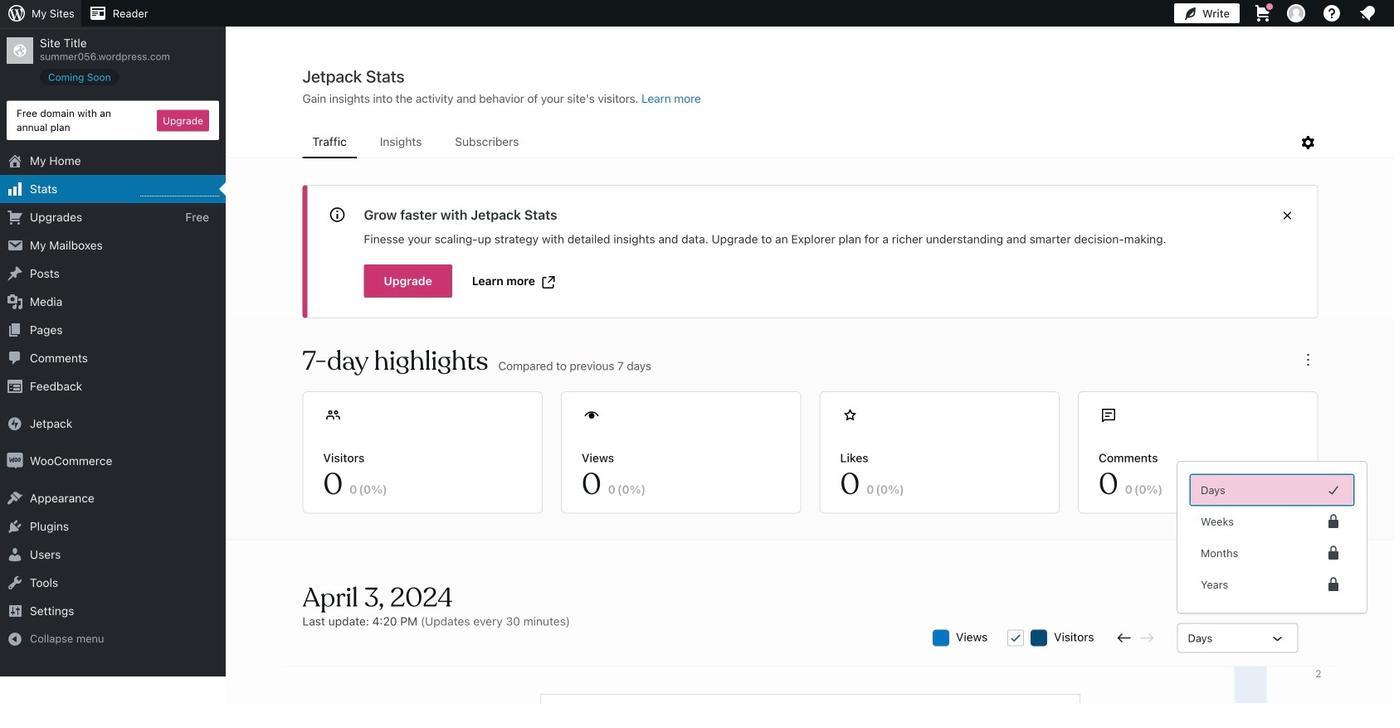 Task type: vqa. For each thing, say whether or not it's contained in the screenshot.
first list item from the top
yes



Task type: describe. For each thing, give the bounding box(es) containing it.
help image
[[1322, 3, 1342, 23]]

2 list item from the top
[[1387, 240, 1395, 302]]

menu inside "jetpack stats" main content
[[303, 127, 1299, 159]]

my profile image
[[1287, 4, 1306, 22]]

manage your notifications image
[[1358, 3, 1378, 23]]

1 img image from the top
[[7, 416, 23, 433]]



Task type: locate. For each thing, give the bounding box(es) containing it.
highest hourly views 0 image
[[140, 186, 219, 197]]

jetpack stats main content
[[227, 66, 1395, 704]]

none checkbox inside "jetpack stats" main content
[[1008, 630, 1025, 647]]

0 vertical spatial img image
[[7, 416, 23, 433]]

my shopping cart image
[[1253, 3, 1273, 23]]

list item
[[1387, 163, 1395, 240], [1387, 240, 1395, 302]]

1 list item from the top
[[1387, 163, 1395, 240]]

2 img image from the top
[[7, 453, 23, 470]]

menu
[[303, 127, 1299, 159]]

close image
[[1278, 206, 1298, 226]]

img image
[[7, 416, 23, 433], [7, 453, 23, 470]]

None button
[[1191, 476, 1354, 506], [1191, 507, 1354, 537], [1191, 539, 1354, 569], [1191, 570, 1354, 600], [1191, 476, 1354, 506], [1191, 507, 1354, 537], [1191, 539, 1354, 569], [1191, 570, 1354, 600]]

1 vertical spatial img image
[[7, 453, 23, 470]]

None checkbox
[[1008, 630, 1025, 647]]

option group
[[1191, 476, 1354, 600]]



